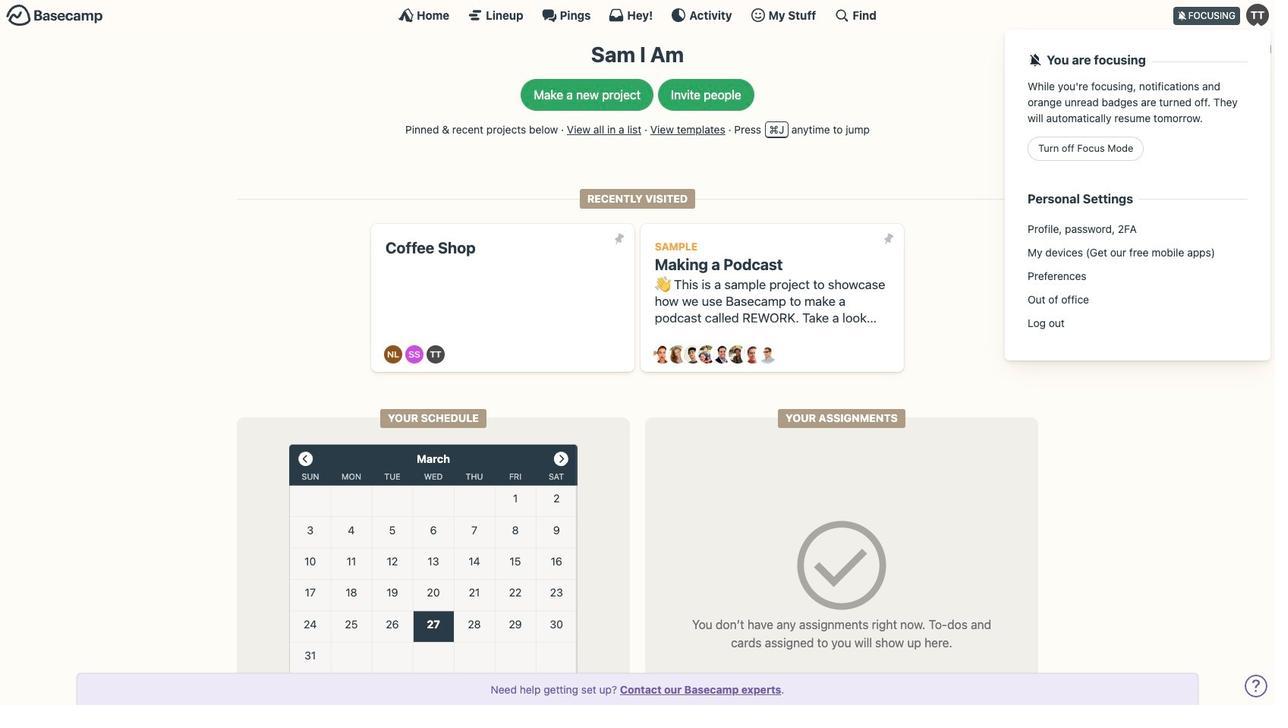 Task type: locate. For each thing, give the bounding box(es) containing it.
annie bryan image
[[654, 346, 672, 364]]

terry turtle image
[[1247, 4, 1270, 27], [427, 346, 445, 364]]

0 horizontal spatial terry turtle image
[[427, 346, 445, 364]]

keyboard shortcut: ⌘ + / image
[[835, 8, 850, 23]]

terry turtle image inside main element
[[1247, 4, 1270, 27]]

0 vertical spatial terry turtle image
[[1247, 4, 1270, 27]]

1 horizontal spatial terry turtle image
[[1247, 4, 1270, 27]]

1 vertical spatial terry turtle image
[[427, 346, 445, 364]]

switch accounts image
[[6, 4, 103, 27]]

sarah silvers image
[[406, 346, 424, 364]]



Task type: vqa. For each thing, say whether or not it's contained in the screenshot.
jared davis image
yes



Task type: describe. For each thing, give the bounding box(es) containing it.
jared davis image
[[684, 346, 702, 364]]

main element
[[0, 0, 1276, 361]]

nicole katz image
[[729, 346, 747, 364]]

josh fiske image
[[714, 346, 732, 364]]

jennifer young image
[[699, 346, 717, 364]]

cheryl walters image
[[669, 346, 687, 364]]

natalie lubich image
[[384, 346, 403, 364]]

steve marsh image
[[744, 346, 762, 364]]

victor cooper image
[[759, 346, 777, 364]]



